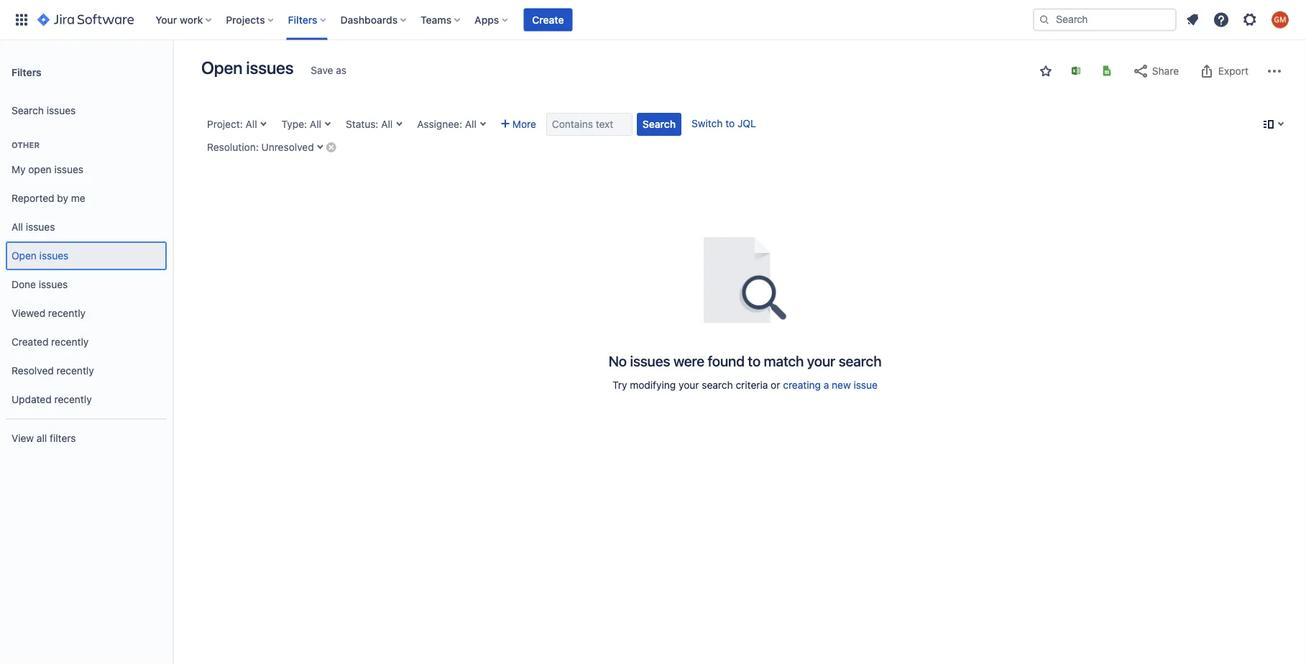 Task type: vqa. For each thing, say whether or not it's contained in the screenshot.
AN in the dialog
no



Task type: describe. For each thing, give the bounding box(es) containing it.
recently for resolved recently
[[56, 365, 94, 377]]

issues inside all issues link
[[26, 221, 55, 233]]

created
[[12, 336, 48, 348]]

project: all
[[207, 118, 257, 130]]

switch
[[692, 118, 723, 129]]

your profile and settings image
[[1272, 11, 1289, 28]]

search for search issues
[[12, 105, 44, 117]]

view all filters
[[12, 433, 76, 444]]

issues inside search issues link
[[47, 105, 76, 117]]

done issues link
[[6, 270, 167, 299]]

teams button
[[416, 8, 466, 31]]

switch to jql link
[[692, 118, 756, 129]]

banner containing your work
[[0, 0, 1307, 40]]

criteria
[[736, 379, 768, 391]]

open in microsoft excel image
[[1071, 65, 1082, 77]]

appswitcher icon image
[[13, 11, 30, 28]]

0 vertical spatial open issues
[[201, 58, 294, 78]]

small image
[[1041, 65, 1052, 77]]

a
[[824, 379, 829, 391]]

0 horizontal spatial to
[[726, 118, 735, 129]]

remove criteria image
[[326, 141, 337, 153]]

new
[[832, 379, 851, 391]]

search for search
[[643, 118, 676, 130]]

view
[[12, 433, 34, 444]]

0 horizontal spatial your
[[679, 379, 699, 391]]

your work button
[[151, 8, 217, 31]]

recently for created recently
[[51, 336, 89, 348]]

search image
[[1039, 14, 1051, 26]]

all
[[37, 433, 47, 444]]

updated
[[12, 394, 52, 406]]

apps
[[475, 14, 499, 26]]

all issues
[[12, 221, 55, 233]]

dashboards
[[341, 14, 398, 26]]

Search issues using keywords text field
[[546, 113, 633, 136]]

my
[[12, 164, 26, 176]]

filters inside popup button
[[288, 14, 318, 26]]

other
[[12, 141, 40, 150]]

updated recently
[[12, 394, 92, 406]]

open
[[28, 164, 52, 176]]

work
[[180, 14, 203, 26]]

0 horizontal spatial filters
[[12, 66, 41, 78]]

open issues link
[[6, 242, 167, 270]]

help image
[[1213, 11, 1230, 28]]

projects
[[226, 14, 265, 26]]

type:
[[282, 118, 307, 130]]

issue
[[854, 379, 878, 391]]

filters button
[[284, 8, 332, 31]]

1 horizontal spatial search
[[839, 352, 882, 369]]

switch to jql
[[692, 118, 756, 129]]

or
[[771, 379, 781, 391]]

0 vertical spatial your
[[807, 352, 836, 369]]

no issues were found to match your search
[[609, 352, 882, 369]]

primary element
[[9, 0, 1033, 40]]

create
[[532, 14, 564, 26]]

all for type: all
[[310, 118, 321, 130]]

resolved
[[12, 365, 54, 377]]



Task type: locate. For each thing, give the bounding box(es) containing it.
were
[[674, 352, 705, 369]]

share
[[1153, 65, 1179, 77]]

my open issues
[[12, 164, 83, 176]]

search
[[839, 352, 882, 369], [702, 379, 733, 391]]

all issues link
[[6, 213, 167, 242]]

match
[[764, 352, 804, 369]]

view all filters link
[[6, 424, 167, 453]]

issues up my open issues
[[47, 105, 76, 117]]

updated recently link
[[6, 385, 167, 414]]

1 vertical spatial filters
[[12, 66, 41, 78]]

issues up done issues
[[39, 250, 69, 262]]

open in google sheets image
[[1102, 65, 1113, 77]]

save as button
[[304, 59, 354, 82]]

1 vertical spatial search
[[643, 118, 676, 130]]

unresolved
[[261, 141, 314, 153]]

0 horizontal spatial search
[[12, 105, 44, 117]]

resolved recently
[[12, 365, 94, 377]]

1 horizontal spatial filters
[[288, 14, 318, 26]]

1 horizontal spatial your
[[807, 352, 836, 369]]

open issues up done issues
[[12, 250, 69, 262]]

all for status: all
[[381, 118, 393, 130]]

1 horizontal spatial to
[[748, 352, 761, 369]]

recently for updated recently
[[54, 394, 92, 406]]

jira software image
[[37, 11, 134, 28], [37, 11, 134, 28]]

done issues
[[12, 279, 68, 291]]

issues up viewed recently on the top left
[[39, 279, 68, 291]]

all for assignee: all
[[465, 118, 477, 130]]

1 horizontal spatial open
[[201, 58, 243, 78]]

issues up modifying
[[630, 352, 670, 369]]

reported by me
[[12, 192, 85, 204]]

filters
[[50, 433, 76, 444]]

recently down resolved recently link
[[54, 394, 92, 406]]

share link
[[1125, 60, 1187, 83]]

recently
[[48, 307, 86, 319], [51, 336, 89, 348], [56, 365, 94, 377], [54, 394, 92, 406]]

issues down reported
[[26, 221, 55, 233]]

sidebar navigation image
[[157, 58, 188, 86]]

apps button
[[470, 8, 514, 31]]

open issues
[[201, 58, 294, 78], [12, 250, 69, 262]]

create button
[[524, 8, 573, 31]]

your down were at the right
[[679, 379, 699, 391]]

0 vertical spatial search
[[12, 105, 44, 117]]

filters right projects dropdown button
[[288, 14, 318, 26]]

your work
[[156, 14, 203, 26]]

dashboards button
[[336, 8, 412, 31]]

open issues inside "other" group
[[12, 250, 69, 262]]

settings image
[[1242, 11, 1259, 28]]

found
[[708, 352, 745, 369]]

0 vertical spatial open
[[201, 58, 243, 78]]

1 horizontal spatial search
[[643, 118, 676, 130]]

open inside "other" group
[[12, 250, 37, 262]]

search inside button
[[643, 118, 676, 130]]

0 horizontal spatial search
[[702, 379, 733, 391]]

search up issue
[[839, 352, 882, 369]]

search issues
[[12, 105, 76, 117]]

save
[[311, 64, 333, 76]]

viewed recently
[[12, 307, 86, 319]]

all inside "other" group
[[12, 221, 23, 233]]

all right assignee:
[[465, 118, 477, 130]]

search button
[[637, 113, 682, 136]]

creating a new issue link
[[783, 379, 878, 391]]

all for project: all
[[246, 118, 257, 130]]

to left jql at right top
[[726, 118, 735, 129]]

filters
[[288, 14, 318, 26], [12, 66, 41, 78]]

modifying
[[630, 379, 676, 391]]

open right sidebar navigation icon
[[201, 58, 243, 78]]

banner
[[0, 0, 1307, 40]]

filters up search issues
[[12, 66, 41, 78]]

recently for viewed recently
[[48, 307, 86, 319]]

reported
[[12, 192, 54, 204]]

as
[[336, 64, 347, 76]]

1 vertical spatial your
[[679, 379, 699, 391]]

0 vertical spatial to
[[726, 118, 735, 129]]

viewed
[[12, 307, 45, 319]]

Search field
[[1033, 8, 1177, 31]]

1 vertical spatial search
[[702, 379, 733, 391]]

export
[[1219, 65, 1249, 77]]

all down reported
[[12, 221, 23, 233]]

1 horizontal spatial open issues
[[201, 58, 294, 78]]

search up other
[[12, 105, 44, 117]]

issues right open
[[54, 164, 83, 176]]

resolved recently link
[[6, 357, 167, 385]]

1 vertical spatial to
[[748, 352, 761, 369]]

export button
[[1192, 60, 1256, 83]]

try modifying your search criteria or creating a new issue
[[613, 379, 878, 391]]

search down found
[[702, 379, 733, 391]]

your up a
[[807, 352, 836, 369]]

search left switch
[[643, 118, 676, 130]]

viewed recently link
[[6, 299, 167, 328]]

to
[[726, 118, 735, 129], [748, 352, 761, 369]]

teams
[[421, 14, 452, 26]]

all up resolution: unresolved at the left of page
[[246, 118, 257, 130]]

save as
[[311, 64, 347, 76]]

resolution: unresolved
[[207, 141, 314, 153]]

your
[[807, 352, 836, 369], [679, 379, 699, 391]]

issues inside done issues "link"
[[39, 279, 68, 291]]

my open issues link
[[6, 155, 167, 184]]

search
[[12, 105, 44, 117], [643, 118, 676, 130]]

jql
[[738, 118, 756, 129]]

issues
[[246, 58, 294, 78], [47, 105, 76, 117], [54, 164, 83, 176], [26, 221, 55, 233], [39, 250, 69, 262], [39, 279, 68, 291], [630, 352, 670, 369]]

open up done
[[12, 250, 37, 262]]

0 vertical spatial filters
[[288, 14, 318, 26]]

search issues link
[[6, 96, 167, 125]]

status:
[[346, 118, 379, 130]]

projects button
[[222, 8, 279, 31]]

assignee:
[[417, 118, 462, 130]]

recently down created recently link
[[56, 365, 94, 377]]

notifications image
[[1184, 11, 1202, 28]]

all right 'type:' at the left top
[[310, 118, 321, 130]]

all
[[246, 118, 257, 130], [310, 118, 321, 130], [381, 118, 393, 130], [465, 118, 477, 130], [12, 221, 23, 233]]

1 vertical spatial open issues
[[12, 250, 69, 262]]

status: all
[[346, 118, 393, 130]]

other group
[[6, 125, 167, 419]]

issues down projects dropdown button
[[246, 58, 294, 78]]

no
[[609, 352, 627, 369]]

your
[[156, 14, 177, 26]]

all right status:
[[381, 118, 393, 130]]

0 horizontal spatial open issues
[[12, 250, 69, 262]]

issues inside my open issues "link"
[[54, 164, 83, 176]]

creating
[[783, 379, 821, 391]]

project:
[[207, 118, 243, 130]]

resolution:
[[207, 141, 259, 153]]

type: all
[[282, 118, 321, 130]]

1 vertical spatial open
[[12, 250, 37, 262]]

issues inside open issues link
[[39, 250, 69, 262]]

to up 'criteria'
[[748, 352, 761, 369]]

0 vertical spatial search
[[839, 352, 882, 369]]

recently up created recently on the bottom left
[[48, 307, 86, 319]]

created recently
[[12, 336, 89, 348]]

me
[[71, 192, 85, 204]]

more
[[513, 118, 536, 130]]

recently down viewed recently link
[[51, 336, 89, 348]]

created recently link
[[6, 328, 167, 357]]

by
[[57, 192, 68, 204]]

open
[[201, 58, 243, 78], [12, 250, 37, 262]]

assignee: all
[[417, 118, 477, 130]]

done
[[12, 279, 36, 291]]

0 horizontal spatial open
[[12, 250, 37, 262]]

more button
[[495, 113, 542, 136]]

reported by me link
[[6, 184, 167, 213]]

try
[[613, 379, 627, 391]]

open issues down projects dropdown button
[[201, 58, 294, 78]]



